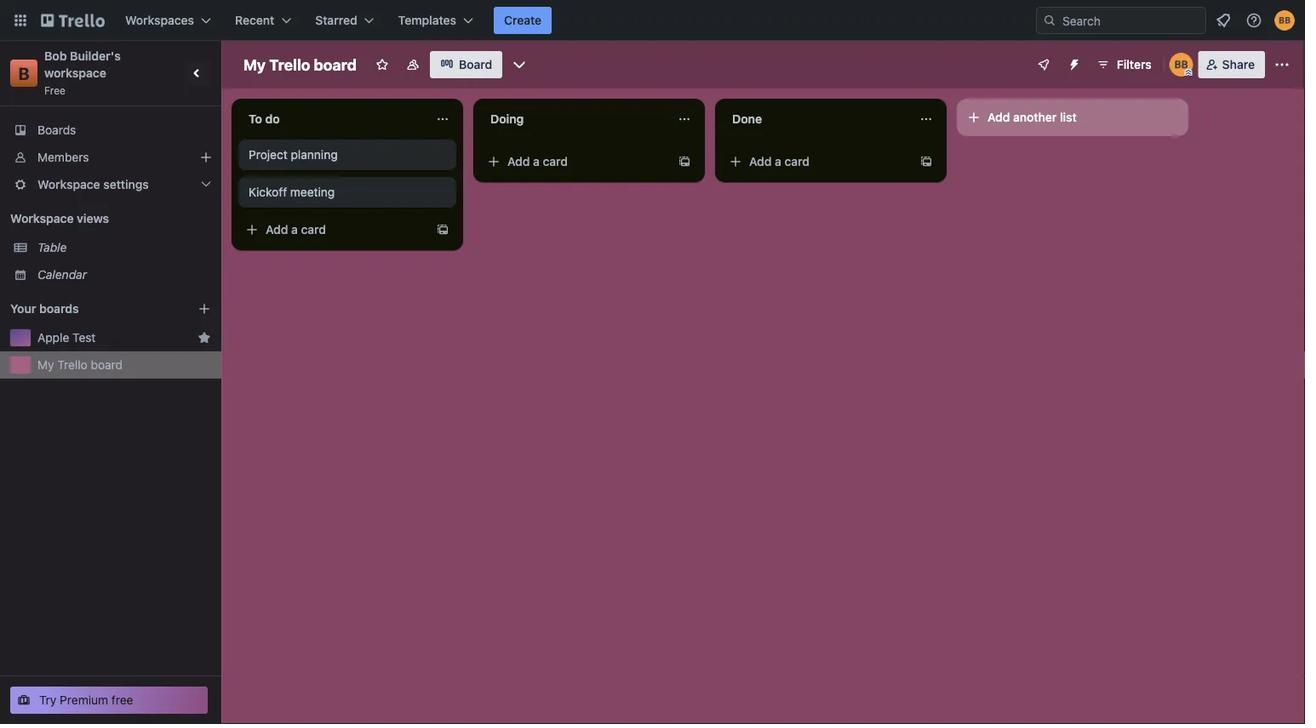 Task type: describe. For each thing, give the bounding box(es) containing it.
members
[[37, 150, 89, 164]]

free
[[112, 694, 133, 708]]

your
[[10, 302, 36, 316]]

apple test link
[[37, 330, 191, 347]]

add another list
[[988, 110, 1077, 124]]

apple test
[[37, 331, 96, 345]]

workspace navigation collapse icon image
[[186, 61, 210, 85]]

views
[[77, 212, 109, 226]]

card for done
[[785, 155, 810, 169]]

test
[[72, 331, 96, 345]]

doing
[[491, 112, 524, 126]]

project planning
[[249, 148, 338, 162]]

add for done
[[749, 155, 772, 169]]

trello inside board name text field
[[269, 55, 310, 74]]

1 horizontal spatial bob builder (bobbuilder40) image
[[1275, 10, 1295, 31]]

builder's
[[70, 49, 121, 63]]

planning
[[291, 148, 338, 162]]

another
[[1014, 110, 1057, 124]]

done
[[732, 112, 762, 126]]

Search field
[[1057, 8, 1206, 33]]

starred icon image
[[198, 331, 211, 345]]

add another list button
[[957, 99, 1189, 136]]

boards link
[[0, 117, 221, 144]]

add a card button for done
[[722, 148, 913, 175]]

a for to do
[[291, 223, 298, 237]]

Done text field
[[722, 106, 910, 133]]

To do text field
[[238, 106, 426, 133]]

calendar
[[37, 268, 87, 282]]

kickoff meeting
[[249, 185, 335, 199]]

a for done
[[775, 155, 782, 169]]

create from template… image for to do
[[436, 223, 450, 237]]

back to home image
[[41, 7, 105, 34]]

add inside button
[[988, 110, 1010, 124]]

premium
[[60, 694, 108, 708]]

free
[[44, 84, 66, 96]]

starred
[[315, 13, 357, 27]]

starred button
[[305, 7, 385, 34]]

my trello board link
[[37, 357, 211, 374]]

primary element
[[0, 0, 1306, 41]]

members link
[[0, 144, 221, 171]]

Board name text field
[[235, 51, 365, 78]]

create
[[504, 13, 542, 27]]

create from template… image for doing
[[678, 155, 692, 169]]

templates
[[398, 13, 456, 27]]

add a card for to do
[[266, 223, 326, 237]]

board inside board name text field
[[314, 55, 357, 74]]

workspace settings
[[37, 178, 149, 192]]

show menu image
[[1274, 56, 1291, 73]]

b link
[[10, 60, 37, 87]]

workspace for workspace settings
[[37, 178, 100, 192]]

apple
[[37, 331, 69, 345]]

Doing text field
[[480, 106, 668, 133]]

create from template… image
[[920, 155, 933, 169]]

project planning link
[[249, 146, 446, 164]]

list
[[1060, 110, 1077, 124]]

try
[[39, 694, 57, 708]]

table link
[[37, 239, 211, 256]]



Task type: locate. For each thing, give the bounding box(es) containing it.
search image
[[1043, 14, 1057, 27]]

a for doing
[[533, 155, 540, 169]]

my inside board name text field
[[244, 55, 266, 74]]

0 vertical spatial board
[[314, 55, 357, 74]]

add down 'done'
[[749, 155, 772, 169]]

try premium free button
[[10, 687, 208, 715]]

1 horizontal spatial add a card button
[[480, 148, 671, 175]]

add a card button down kickoff meeting link
[[238, 216, 429, 244]]

to do
[[249, 112, 280, 126]]

calendar link
[[37, 267, 211, 284]]

my trello board down 'starred'
[[244, 55, 357, 74]]

my down recent
[[244, 55, 266, 74]]

0 horizontal spatial add a card
[[266, 223, 326, 237]]

bob builder (bobbuilder40) image right filters
[[1170, 53, 1194, 77]]

a down kickoff meeting
[[291, 223, 298, 237]]

add a card
[[508, 155, 568, 169], [749, 155, 810, 169], [266, 223, 326, 237]]

0 horizontal spatial board
[[91, 358, 123, 372]]

boards
[[39, 302, 79, 316]]

2 horizontal spatial card
[[785, 155, 810, 169]]

board down apple test link
[[91, 358, 123, 372]]

recent button
[[225, 7, 302, 34]]

filters
[[1117, 57, 1152, 72]]

star or unstar board image
[[376, 58, 389, 72]]

card for to do
[[301, 223, 326, 237]]

this member is an admin of this board. image
[[1185, 69, 1193, 77]]

0 vertical spatial workspace
[[37, 178, 100, 192]]

0 horizontal spatial my
[[37, 358, 54, 372]]

workspace visible image
[[406, 58, 420, 72]]

0 horizontal spatial trello
[[57, 358, 88, 372]]

add for to do
[[266, 223, 288, 237]]

add down doing
[[508, 155, 530, 169]]

1 horizontal spatial create from template… image
[[678, 155, 692, 169]]

workspaces button
[[115, 7, 221, 34]]

trello
[[269, 55, 310, 74], [57, 358, 88, 372]]

1 horizontal spatial board
[[314, 55, 357, 74]]

create button
[[494, 7, 552, 34]]

boards
[[37, 123, 76, 137]]

0 vertical spatial bob builder (bobbuilder40) image
[[1275, 10, 1295, 31]]

bob builder (bobbuilder40) image right open information menu image
[[1275, 10, 1295, 31]]

1 horizontal spatial card
[[543, 155, 568, 169]]

power ups image
[[1037, 58, 1051, 72]]

1 vertical spatial my trello board
[[37, 358, 123, 372]]

board
[[314, 55, 357, 74], [91, 358, 123, 372]]

recent
[[235, 13, 274, 27]]

a down done text field
[[775, 155, 782, 169]]

open information menu image
[[1246, 12, 1263, 29]]

bob
[[44, 49, 67, 63]]

try premium free
[[39, 694, 133, 708]]

workspace down members
[[37, 178, 100, 192]]

add a card button
[[480, 148, 671, 175], [722, 148, 913, 175], [238, 216, 429, 244]]

meeting
[[290, 185, 335, 199]]

workspace
[[37, 178, 100, 192], [10, 212, 74, 226]]

card down done text field
[[785, 155, 810, 169]]

1 horizontal spatial my trello board
[[244, 55, 357, 74]]

my trello board
[[244, 55, 357, 74], [37, 358, 123, 372]]

add a card for done
[[749, 155, 810, 169]]

0 vertical spatial my trello board
[[244, 55, 357, 74]]

share
[[1223, 57, 1255, 72]]

2 horizontal spatial add a card
[[749, 155, 810, 169]]

add a card for doing
[[508, 155, 568, 169]]

bob builder's workspace link
[[44, 49, 124, 80]]

0 vertical spatial my
[[244, 55, 266, 74]]

card down doing text field
[[543, 155, 568, 169]]

create from template… image
[[678, 155, 692, 169], [436, 223, 450, 237]]

2 horizontal spatial add a card button
[[722, 148, 913, 175]]

1 horizontal spatial my
[[244, 55, 266, 74]]

to
[[249, 112, 262, 126]]

1 vertical spatial bob builder (bobbuilder40) image
[[1170, 53, 1194, 77]]

0 horizontal spatial card
[[301, 223, 326, 237]]

your boards with 2 items element
[[10, 299, 172, 319]]

board inside the my trello board link
[[91, 358, 123, 372]]

kickoff meeting link
[[249, 184, 446, 201]]

a
[[533, 155, 540, 169], [775, 155, 782, 169], [291, 223, 298, 237]]

automation image
[[1061, 51, 1085, 75]]

1 vertical spatial trello
[[57, 358, 88, 372]]

0 notifications image
[[1214, 10, 1234, 31]]

add for doing
[[508, 155, 530, 169]]

filters button
[[1092, 51, 1157, 78]]

trello down apple test
[[57, 358, 88, 372]]

workspace views
[[10, 212, 109, 226]]

0 vertical spatial trello
[[269, 55, 310, 74]]

my down apple
[[37, 358, 54, 372]]

kickoff
[[249, 185, 287, 199]]

my trello board down test
[[37, 358, 123, 372]]

1 vertical spatial my
[[37, 358, 54, 372]]

board link
[[430, 51, 503, 78]]

add a card down kickoff meeting
[[266, 223, 326, 237]]

add board image
[[198, 302, 211, 316]]

1 horizontal spatial trello
[[269, 55, 310, 74]]

0 horizontal spatial create from template… image
[[436, 223, 450, 237]]

board
[[459, 57, 492, 72]]

add left another
[[988, 110, 1010, 124]]

add down kickoff
[[266, 223, 288, 237]]

1 vertical spatial board
[[91, 358, 123, 372]]

add a card button for to do
[[238, 216, 429, 244]]

share button
[[1199, 51, 1266, 78]]

customize views image
[[511, 56, 528, 73]]

b
[[18, 63, 29, 83]]

2 horizontal spatial a
[[775, 155, 782, 169]]

project
[[249, 148, 288, 162]]

do
[[265, 112, 280, 126]]

my
[[244, 55, 266, 74], [37, 358, 54, 372]]

card
[[543, 155, 568, 169], [785, 155, 810, 169], [301, 223, 326, 237]]

settings
[[103, 178, 149, 192]]

workspaces
[[125, 13, 194, 27]]

workspace settings button
[[0, 171, 221, 198]]

1 vertical spatial workspace
[[10, 212, 74, 226]]

trello down recent dropdown button
[[269, 55, 310, 74]]

my trello board inside board name text field
[[244, 55, 357, 74]]

bob builder (bobbuilder40) image
[[1275, 10, 1295, 31], [1170, 53, 1194, 77]]

1 horizontal spatial a
[[533, 155, 540, 169]]

0 horizontal spatial add a card button
[[238, 216, 429, 244]]

0 horizontal spatial a
[[291, 223, 298, 237]]

table
[[37, 241, 67, 255]]

add a card down doing
[[508, 155, 568, 169]]

workspace
[[44, 66, 106, 80]]

templates button
[[388, 7, 484, 34]]

card down meeting
[[301, 223, 326, 237]]

workspace up table
[[10, 212, 74, 226]]

a down doing text field
[[533, 155, 540, 169]]

workspace inside popup button
[[37, 178, 100, 192]]

0 vertical spatial create from template… image
[[678, 155, 692, 169]]

0 horizontal spatial bob builder (bobbuilder40) image
[[1170, 53, 1194, 77]]

0 horizontal spatial my trello board
[[37, 358, 123, 372]]

board down 'starred'
[[314, 55, 357, 74]]

bob builder's workspace free
[[44, 49, 124, 96]]

add
[[988, 110, 1010, 124], [508, 155, 530, 169], [749, 155, 772, 169], [266, 223, 288, 237]]

workspace for workspace views
[[10, 212, 74, 226]]

add a card button down doing text field
[[480, 148, 671, 175]]

1 horizontal spatial add a card
[[508, 155, 568, 169]]

add a card button for doing
[[480, 148, 671, 175]]

add a card down 'done'
[[749, 155, 810, 169]]

add a card button down done text field
[[722, 148, 913, 175]]

1 vertical spatial create from template… image
[[436, 223, 450, 237]]

card for doing
[[543, 155, 568, 169]]

your boards
[[10, 302, 79, 316]]



Task type: vqa. For each thing, say whether or not it's contained in the screenshot.
DONE
yes



